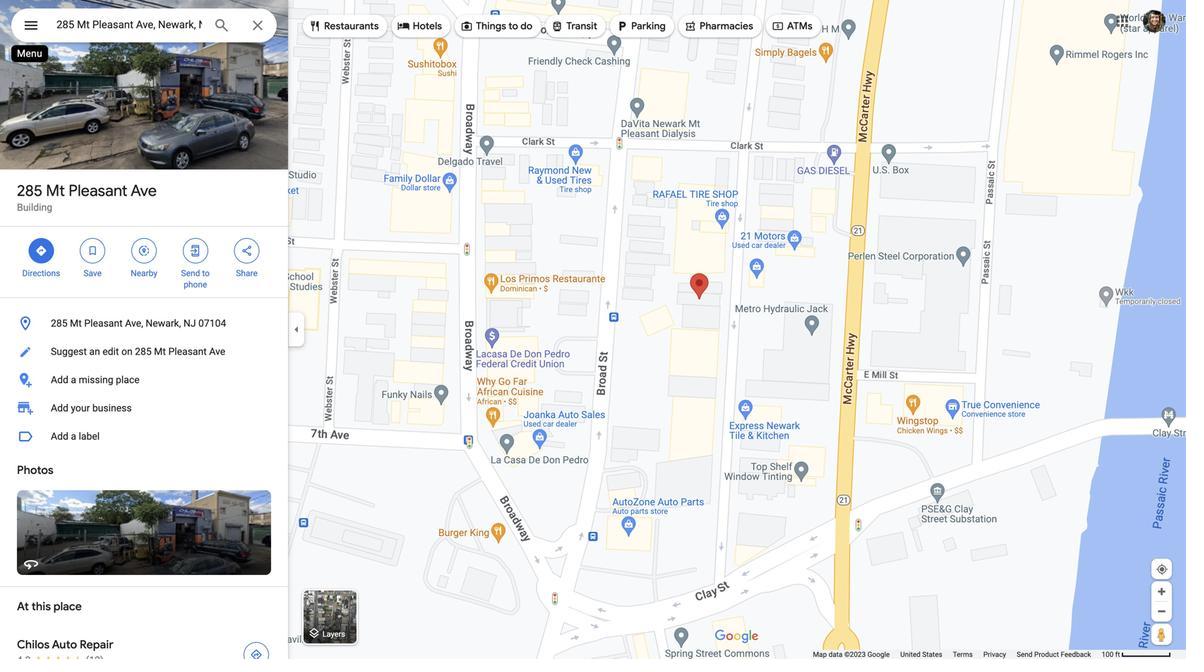 Task type: vqa. For each thing, say whether or not it's contained in the screenshot.


Task type: describe. For each thing, give the bounding box(es) containing it.
map
[[813, 650, 827, 659]]

add your business
[[51, 402, 132, 414]]

to inside send to phone
[[202, 268, 210, 278]]

photos
[[17, 463, 53, 477]]

add a missing place button
[[0, 366, 288, 394]]

this
[[31, 599, 51, 614]]

place inside button
[[116, 374, 140, 386]]

0 horizontal spatial place
[[54, 599, 82, 614]]

data
[[829, 650, 843, 659]]

newark,
[[146, 318, 181, 329]]

send product feedback button
[[1017, 650, 1092, 659]]

a for label
[[71, 431, 76, 442]]

feedback
[[1061, 650, 1092, 659]]

4.3 stars 12 reviews image
[[17, 653, 104, 659]]

parking
[[632, 20, 666, 32]]

ave inside the 285 mt pleasant ave building
[[131, 181, 157, 201]]

pleasant for ave
[[69, 181, 128, 201]]

 hotels
[[397, 18, 442, 34]]

things
[[476, 20, 506, 32]]


[[309, 18, 321, 34]]

chilos auto repair
[[17, 637, 113, 652]]

footer inside google maps element
[[813, 650, 1102, 659]]

 transit
[[551, 18, 598, 34]]

at
[[17, 599, 29, 614]]

terms
[[953, 650, 973, 659]]

add for add your business
[[51, 402, 68, 414]]

 search field
[[11, 8, 277, 45]]

united states button
[[901, 650, 943, 659]]

building
[[17, 202, 52, 213]]

285 mt pleasant ave, newark, nj 07104 button
[[0, 309, 288, 338]]

map data ©2023 google
[[813, 650, 890, 659]]

a for missing
[[71, 374, 76, 386]]


[[397, 18, 410, 34]]

add for add a missing place
[[51, 374, 68, 386]]


[[461, 18, 473, 34]]


[[189, 243, 202, 259]]

missing
[[79, 374, 113, 386]]

business
[[92, 402, 132, 414]]

ave,
[[125, 318, 143, 329]]

send product feedback
[[1017, 650, 1092, 659]]

©2023
[[845, 650, 866, 659]]

2 horizontal spatial 285
[[135, 346, 152, 357]]

terms button
[[953, 650, 973, 659]]

285 mt pleasant ave, newark, nj 07104
[[51, 318, 226, 329]]

chilos
[[17, 637, 50, 652]]

 pharmacies
[[684, 18, 754, 34]]

google
[[868, 650, 890, 659]]


[[551, 18, 564, 34]]

actions for 285 mt pleasant ave region
[[0, 227, 288, 297]]

united
[[901, 650, 921, 659]]

 things to do
[[461, 18, 533, 34]]


[[772, 18, 785, 34]]

add a label button
[[0, 422, 288, 451]]

product
[[1035, 650, 1059, 659]]


[[86, 243, 99, 259]]

atms
[[788, 20, 813, 32]]

 restaurants
[[309, 18, 379, 34]]


[[35, 243, 48, 259]]

suggest
[[51, 346, 87, 357]]

save
[[84, 268, 102, 278]]

transit
[[567, 20, 598, 32]]

do
[[521, 20, 533, 32]]

add a missing place
[[51, 374, 140, 386]]

 parking
[[616, 18, 666, 34]]

 atms
[[772, 18, 813, 34]]

directions
[[22, 268, 60, 278]]



Task type: locate. For each thing, give the bounding box(es) containing it.
 button
[[11, 8, 51, 45]]

ave
[[131, 181, 157, 201], [209, 346, 225, 357]]

285 mt pleasant ave building
[[17, 181, 157, 213]]

a left label
[[71, 431, 76, 442]]

place down on
[[116, 374, 140, 386]]

show your location image
[[1156, 563, 1169, 576]]

send inside "button"
[[1017, 650, 1033, 659]]

mt
[[46, 181, 65, 201], [70, 318, 82, 329], [154, 346, 166, 357]]

send to phone
[[181, 268, 210, 290]]

mt down the newark,
[[154, 346, 166, 357]]

zoom in image
[[1157, 586, 1168, 597]]

phone
[[184, 280, 207, 290]]

to up phone
[[202, 268, 210, 278]]

1 vertical spatial mt
[[70, 318, 82, 329]]

send left product
[[1017, 650, 1033, 659]]

pleasant inside the 285 mt pleasant ave building
[[69, 181, 128, 201]]

on
[[121, 346, 133, 357]]

repair
[[80, 637, 113, 652]]

share
[[236, 268, 258, 278]]

privacy button
[[984, 650, 1007, 659]]

google account: giulia masi  
(giulia.masi@adept.ai) image
[[1144, 10, 1166, 33]]

2 a from the top
[[71, 431, 76, 442]]

pleasant
[[69, 181, 128, 201], [84, 318, 123, 329], [168, 346, 207, 357]]

1 horizontal spatial place
[[116, 374, 140, 386]]

label
[[79, 431, 100, 442]]

to
[[509, 20, 518, 32], [202, 268, 210, 278]]

1 vertical spatial 285
[[51, 318, 68, 329]]

1 horizontal spatial ave
[[209, 346, 225, 357]]

0 horizontal spatial to
[[202, 268, 210, 278]]

directions image
[[250, 648, 263, 659]]

0 vertical spatial 285
[[17, 181, 42, 201]]

add
[[51, 374, 68, 386], [51, 402, 68, 414], [51, 431, 68, 442]]

states
[[923, 650, 943, 659]]

1 vertical spatial send
[[1017, 650, 1033, 659]]

0 vertical spatial place
[[116, 374, 140, 386]]

send inside send to phone
[[181, 268, 200, 278]]

restaurants
[[324, 20, 379, 32]]

an
[[89, 346, 100, 357]]

285
[[17, 181, 42, 201], [51, 318, 68, 329], [135, 346, 152, 357]]

send for send to phone
[[181, 268, 200, 278]]

1 vertical spatial pleasant
[[84, 318, 123, 329]]

footer
[[813, 650, 1102, 659]]

layers
[[323, 630, 345, 638]]

send for send product feedback
[[1017, 650, 1033, 659]]

to inside the  things to do
[[509, 20, 518, 32]]

mt up the suggest
[[70, 318, 82, 329]]

0 horizontal spatial send
[[181, 268, 200, 278]]

285 for ave,
[[51, 318, 68, 329]]

100 ft
[[1102, 650, 1121, 659]]

nearby
[[131, 268, 157, 278]]

add your business link
[[0, 394, 288, 422]]

united states
[[901, 650, 943, 659]]


[[241, 243, 253, 259]]

mt inside the 285 mt pleasant ave building
[[46, 181, 65, 201]]

hotels
[[413, 20, 442, 32]]

to left "do"
[[509, 20, 518, 32]]

ave inside suggest an edit on 285 mt pleasant ave button
[[209, 346, 225, 357]]

1 vertical spatial a
[[71, 431, 76, 442]]

0 vertical spatial ave
[[131, 181, 157, 201]]

100 ft button
[[1102, 650, 1172, 659]]

0 horizontal spatial mt
[[46, 181, 65, 201]]

send
[[181, 268, 200, 278], [1017, 650, 1033, 659]]

add down the suggest
[[51, 374, 68, 386]]


[[616, 18, 629, 34]]

0 horizontal spatial ave
[[131, 181, 157, 201]]

pleasant for ave,
[[84, 318, 123, 329]]


[[23, 15, 40, 36]]

add a label
[[51, 431, 100, 442]]

auto
[[52, 637, 77, 652]]

privacy
[[984, 650, 1007, 659]]

1 vertical spatial to
[[202, 268, 210, 278]]

mt for ave,
[[70, 318, 82, 329]]

2 vertical spatial mt
[[154, 346, 166, 357]]

chilos auto repair link
[[0, 627, 288, 659]]

footer containing map data ©2023 google
[[813, 650, 1102, 659]]

285 up the suggest
[[51, 318, 68, 329]]

add for add a label
[[51, 431, 68, 442]]

nj
[[184, 318, 196, 329]]


[[138, 243, 150, 259]]

at this place
[[17, 599, 82, 614]]

1 vertical spatial place
[[54, 599, 82, 614]]

1 horizontal spatial send
[[1017, 650, 1033, 659]]

ave down 07104
[[209, 346, 225, 357]]

0 vertical spatial a
[[71, 374, 76, 386]]

suggest an edit on 285 mt pleasant ave
[[51, 346, 225, 357]]

send up phone
[[181, 268, 200, 278]]

google maps element
[[0, 0, 1187, 659]]

zoom out image
[[1157, 606, 1168, 617]]

2 add from the top
[[51, 402, 68, 414]]

edit
[[103, 346, 119, 357]]

07104
[[199, 318, 226, 329]]

0 vertical spatial send
[[181, 268, 200, 278]]

pleasant up the 'edit'
[[84, 318, 123, 329]]

pharmacies
[[700, 20, 754, 32]]

show street view coverage image
[[1152, 624, 1173, 645]]

1 add from the top
[[51, 374, 68, 386]]

ft
[[1116, 650, 1121, 659]]

place right this
[[54, 599, 82, 614]]

0 horizontal spatial 285
[[17, 181, 42, 201]]

285 up building on the left
[[17, 181, 42, 201]]

place
[[116, 374, 140, 386], [54, 599, 82, 614]]

0 vertical spatial to
[[509, 20, 518, 32]]

2 vertical spatial add
[[51, 431, 68, 442]]

285 right on
[[135, 346, 152, 357]]

pleasant up 
[[69, 181, 128, 201]]

0 vertical spatial add
[[51, 374, 68, 386]]

1 horizontal spatial to
[[509, 20, 518, 32]]

285 inside the 285 mt pleasant ave building
[[17, 181, 42, 201]]

mt for ave
[[46, 181, 65, 201]]

1 a from the top
[[71, 374, 76, 386]]

2 vertical spatial 285
[[135, 346, 152, 357]]

2 vertical spatial pleasant
[[168, 346, 207, 357]]

1 horizontal spatial mt
[[70, 318, 82, 329]]

none field inside '285 mt pleasant ave, newark, nj 07104' field
[[57, 16, 202, 33]]

285 Mt Pleasant Ave, Newark, NJ 07104 field
[[11, 8, 277, 42]]

your
[[71, 402, 90, 414]]

a
[[71, 374, 76, 386], [71, 431, 76, 442]]

suggest an edit on 285 mt pleasant ave button
[[0, 338, 288, 366]]

pleasant down nj
[[168, 346, 207, 357]]

0 vertical spatial pleasant
[[69, 181, 128, 201]]

3 add from the top
[[51, 431, 68, 442]]

1 vertical spatial add
[[51, 402, 68, 414]]

a left missing
[[71, 374, 76, 386]]

0 vertical spatial mt
[[46, 181, 65, 201]]

add left your
[[51, 402, 68, 414]]

285 for ave
[[17, 181, 42, 201]]

2 horizontal spatial mt
[[154, 346, 166, 357]]

None field
[[57, 16, 202, 33]]


[[684, 18, 697, 34]]

ave up 
[[131, 181, 157, 201]]

1 vertical spatial ave
[[209, 346, 225, 357]]

1 horizontal spatial 285
[[51, 318, 68, 329]]

add left label
[[51, 431, 68, 442]]

collapse side panel image
[[289, 322, 304, 337]]

mt up building on the left
[[46, 181, 65, 201]]

100
[[1102, 650, 1114, 659]]

285 mt pleasant ave main content
[[0, 0, 288, 659]]



